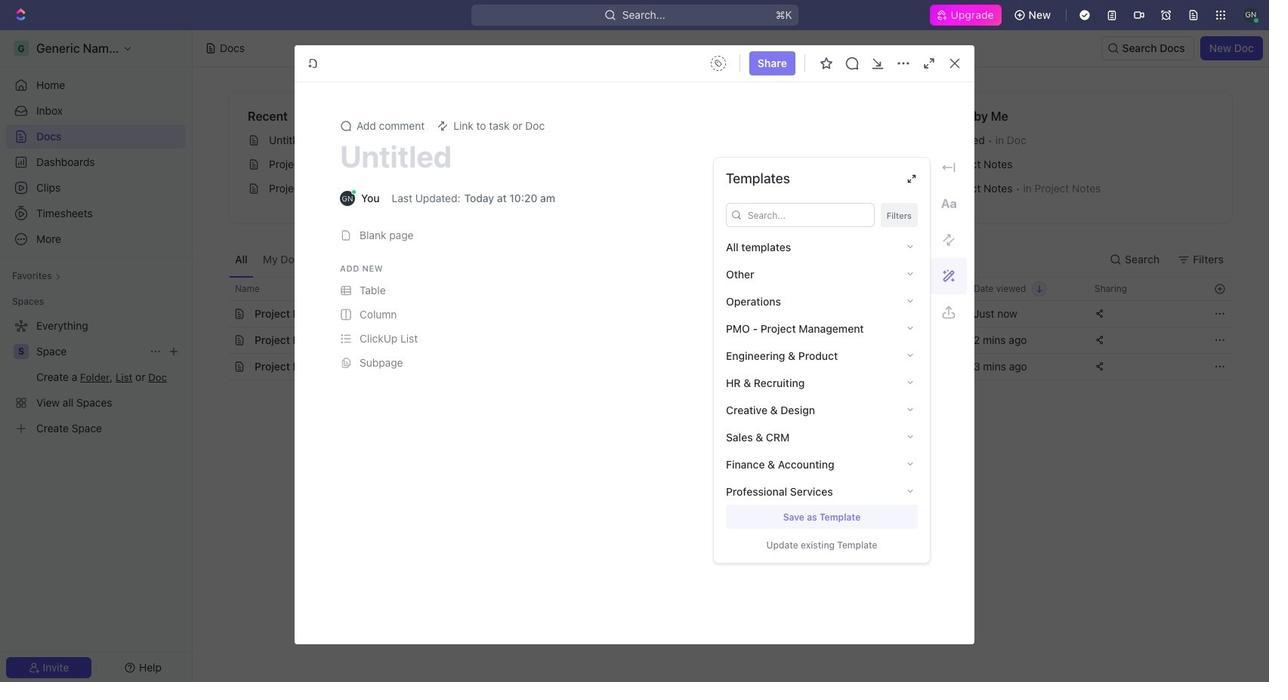 Task type: locate. For each thing, give the bounding box(es) containing it.
cell
[[212, 301, 229, 327], [844, 301, 965, 327], [212, 328, 229, 354], [212, 354, 229, 380], [844, 354, 965, 380]]

row
[[212, 277, 1233, 301], [212, 301, 1233, 328], [212, 327, 1233, 354], [212, 354, 1233, 381]]

sidebar navigation
[[0, 30, 193, 683]]

1 row from the top
[[212, 277, 1233, 301]]

Search... text field
[[748, 204, 869, 227]]

column header
[[212, 277, 229, 301]]

table
[[212, 277, 1233, 381]]

no favorited docs image
[[701, 126, 761, 186]]

cell for second row from the bottom of the page
[[212, 328, 229, 354]]

dropdown menu image
[[706, 51, 730, 76]]

space, , element
[[14, 344, 29, 360]]

4 row from the top
[[212, 354, 1233, 381]]

cell for 3rd row from the bottom
[[212, 301, 229, 327]]

cell for first row from the bottom
[[212, 354, 229, 380]]

tab list
[[229, 242, 603, 277]]



Task type: vqa. For each thing, say whether or not it's contained in the screenshot.
'Invite by name or email' text field
no



Task type: describe. For each thing, give the bounding box(es) containing it.
2 row from the top
[[212, 301, 1233, 328]]

3 row from the top
[[212, 327, 1233, 354]]



